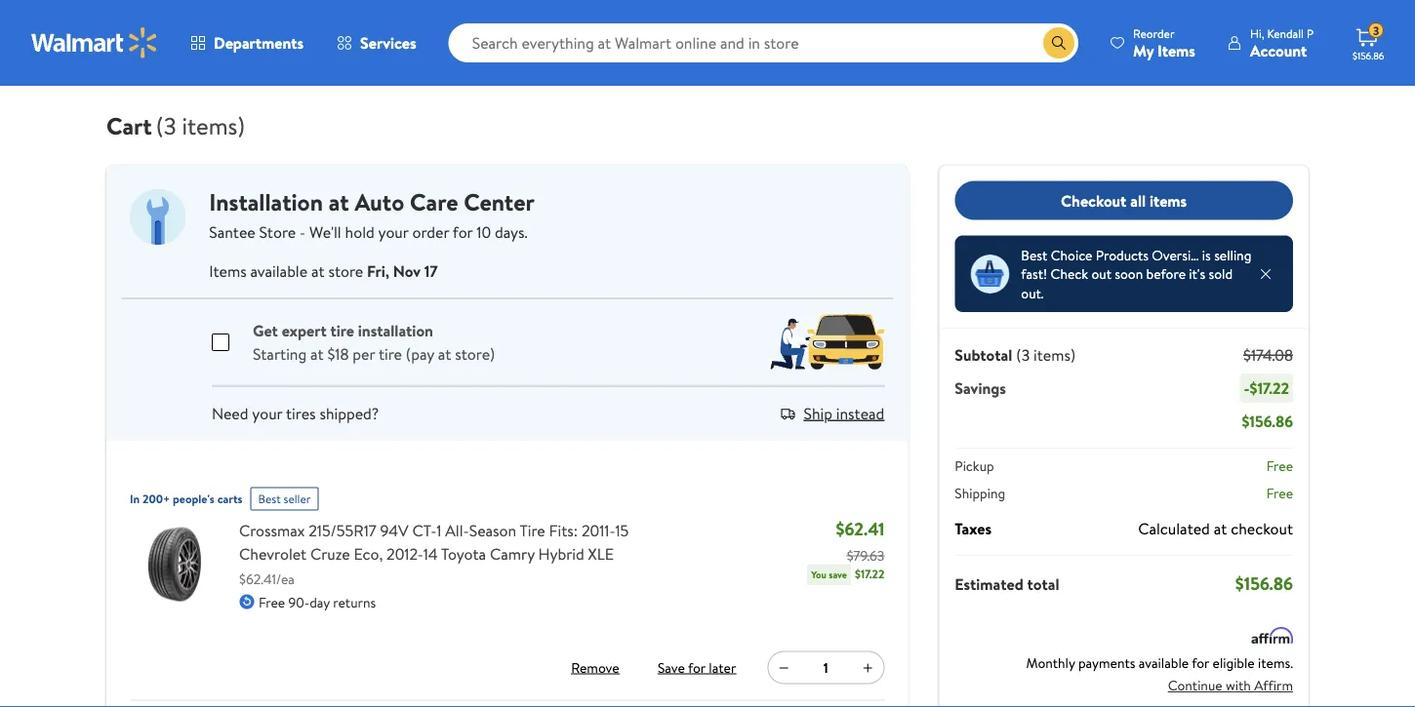 Task type: locate. For each thing, give the bounding box(es) containing it.
for inside monthly payments available for eligible items. continue with affirm
[[1192, 654, 1210, 673]]

taxes
[[955, 518, 992, 540]]

best left choice
[[1022, 246, 1048, 265]]

at left checkout
[[1214, 518, 1228, 540]]

need
[[212, 403, 248, 424]]

in 200+ people's carts alert
[[130, 480, 243, 511]]

1 horizontal spatial tire
[[379, 343, 402, 365]]

0 vertical spatial (3
[[156, 109, 176, 142]]

best for best seller
[[258, 491, 281, 508]]

available inside monthly payments available for eligible items. continue with affirm
[[1139, 654, 1189, 673]]

2 horizontal spatial for
[[1192, 654, 1210, 673]]

0 horizontal spatial $17.22
[[855, 566, 885, 583]]

departments
[[214, 32, 304, 54]]

0 horizontal spatial tire
[[330, 320, 354, 341]]

your left tires
[[252, 403, 283, 424]]

1 vertical spatial best
[[258, 491, 281, 508]]

1 inside crossmax 215/55r17 94v ct-1 all-season tire fits: 2011-15 chevrolet cruze eco, 2012-14 toyota camry hybrid xle $62.41/ea
[[437, 520, 442, 541]]

best seller alert
[[250, 480, 319, 511]]

items) for cart (3 items)
[[182, 109, 245, 142]]

0 vertical spatial best
[[1022, 246, 1048, 265]]

(3
[[156, 109, 176, 142], [1017, 345, 1030, 366]]

none checkbox inside get expert tire installation, starting at $18 per tire (pay at store), page will refresh upon selection element
[[212, 322, 229, 339]]

1 horizontal spatial 1
[[824, 659, 829, 678]]

best choice products oversi... is selling fast! check out soon before it's sold out.
[[1022, 246, 1252, 303]]

$18
[[328, 343, 349, 365]]

$156.86 up affirm icon
[[1236, 572, 1294, 597]]

1 vertical spatial $156.86
[[1242, 411, 1294, 433]]

xle
[[588, 543, 614, 565]]

people's
[[173, 491, 215, 508]]

1 vertical spatial items
[[209, 260, 247, 282]]

best inside best choice products oversi... is selling fast! check out soon before it's sold out.
[[1022, 246, 1048, 265]]

center
[[464, 186, 535, 219]]

1 vertical spatial tire
[[379, 343, 402, 365]]

1 vertical spatial available
[[1139, 654, 1189, 673]]

0 vertical spatial your
[[378, 221, 409, 243]]

0 vertical spatial -
[[300, 221, 306, 243]]

0 horizontal spatial items
[[209, 260, 247, 282]]

items)
[[182, 109, 245, 142], [1034, 345, 1076, 366]]

1 horizontal spatial items)
[[1034, 345, 1076, 366]]

fri,
[[367, 260, 390, 282]]

0 vertical spatial free
[[1267, 457, 1294, 476]]

1 right decrease quantity crossmax 215/55r17 94v ct-1 all-season tire fits: 2011-15 chevrolet cruze eco, 2012-14 toyota camry hybrid xle, current quantity 1 image
[[824, 659, 829, 678]]

1 horizontal spatial for
[[688, 658, 706, 678]]

0 horizontal spatial items)
[[182, 109, 245, 142]]

at left store
[[311, 260, 325, 282]]

decrease quantity crossmax 215/55r17 94v ct-1 all-season tire fits: 2011-15 chevrolet cruze eco, 2012-14 toyota camry hybrid xle, current quantity 1 image
[[776, 660, 792, 676]]

$17.22 down $79.63
[[855, 566, 885, 583]]

season
[[469, 520, 517, 541]]

increase quantity crossmax 215/55r17 94v ct-1 all-season tire fits: 2011-15 chevrolet cruze eco, 2012-14 toyota camry hybrid xle, current quantity 1 image
[[860, 660, 876, 676]]

(3 right cart
[[156, 109, 176, 142]]

- left we'll
[[300, 221, 306, 243]]

10
[[477, 221, 491, 243]]

save for later
[[658, 658, 736, 678]]

tire up $18
[[330, 320, 354, 341]]

0 horizontal spatial -
[[300, 221, 306, 243]]

0 horizontal spatial for
[[453, 221, 473, 243]]

cart
[[106, 109, 152, 142]]

0 vertical spatial 1
[[437, 520, 442, 541]]

1 horizontal spatial (3
[[1017, 345, 1030, 366]]

best for best choice products oversi... is selling fast! check out soon before it's sold out.
[[1022, 246, 1048, 265]]

0 horizontal spatial 1
[[437, 520, 442, 541]]

order
[[412, 221, 449, 243]]

in
[[130, 491, 140, 508]]

shipping
[[955, 484, 1006, 503]]

available up continue
[[1139, 654, 1189, 673]]

1 horizontal spatial available
[[1139, 654, 1189, 673]]

items down santee
[[209, 260, 247, 282]]

instead
[[836, 403, 885, 424]]

your down auto
[[378, 221, 409, 243]]

1 vertical spatial $17.22
[[855, 566, 885, 583]]

(3 for subtotal
[[1017, 345, 1030, 366]]

selling
[[1215, 246, 1252, 265]]

94v
[[380, 520, 409, 541]]

1 horizontal spatial best
[[1022, 246, 1048, 265]]

best
[[1022, 246, 1048, 265], [258, 491, 281, 508]]

free
[[1267, 457, 1294, 476], [1267, 484, 1294, 503], [259, 593, 285, 612]]

15
[[615, 520, 629, 541]]

1 vertical spatial free
[[1267, 484, 1294, 503]]

$156.86
[[1353, 49, 1385, 62], [1242, 411, 1294, 433], [1236, 572, 1294, 597]]

3
[[1374, 22, 1380, 39]]

best inside alert
[[258, 491, 281, 508]]

store)
[[455, 343, 495, 365]]

at
[[329, 186, 349, 219], [311, 260, 325, 282], [310, 343, 324, 365], [438, 343, 451, 365], [1214, 518, 1228, 540]]

$174.08
[[1244, 345, 1294, 366]]

camry
[[490, 543, 535, 565]]

check
[[1051, 265, 1089, 284]]

0 horizontal spatial available
[[250, 260, 308, 282]]

1 vertical spatial your
[[252, 403, 283, 424]]

items) right cart
[[182, 109, 245, 142]]

store
[[259, 221, 296, 243]]

$17.22 down $174.08
[[1250, 378, 1290, 399]]

$156.86 down 3
[[1353, 49, 1385, 62]]

checkout all items button
[[955, 181, 1294, 220]]

account
[[1251, 40, 1307, 61]]

subtotal (3 items)
[[955, 345, 1076, 366]]

soon
[[1115, 265, 1143, 284]]

seller
[[284, 491, 311, 508]]

1 left all-
[[437, 520, 442, 541]]

0 horizontal spatial (3
[[156, 109, 176, 142]]

0 vertical spatial items)
[[182, 109, 245, 142]]

toyota
[[441, 543, 486, 565]]

$156.86 down -$17.22
[[1242, 411, 1294, 433]]

2 vertical spatial free
[[259, 593, 285, 612]]

1
[[437, 520, 442, 541], [824, 659, 829, 678]]

2011-
[[582, 520, 615, 541]]

best left seller
[[258, 491, 281, 508]]

items right my
[[1158, 40, 1196, 61]]

departments button
[[174, 20, 320, 66]]

ship instead
[[804, 403, 885, 424]]

-
[[300, 221, 306, 243], [1244, 378, 1250, 399]]

- down $174.08
[[1244, 378, 1250, 399]]

best seller
[[258, 491, 311, 508]]

per
[[353, 343, 375, 365]]

1 vertical spatial -
[[1244, 378, 1250, 399]]

17
[[425, 260, 438, 282]]

1 horizontal spatial $17.22
[[1250, 378, 1290, 399]]

before
[[1147, 265, 1186, 284]]

for right save
[[688, 658, 706, 678]]

sold
[[1209, 265, 1233, 284]]

checkout
[[1231, 518, 1294, 540]]

affirm image
[[1252, 628, 1294, 644]]

your
[[378, 221, 409, 243], [252, 403, 283, 424]]

tire down installation
[[379, 343, 402, 365]]

monthly
[[1027, 654, 1076, 673]]

crossmax
[[239, 520, 305, 541]]

1 horizontal spatial your
[[378, 221, 409, 243]]

for up continue
[[1192, 654, 1210, 673]]

close nudge image
[[1258, 266, 1274, 282]]

available down store
[[250, 260, 308, 282]]

shipped?
[[320, 403, 379, 424]]

1 vertical spatial items)
[[1034, 345, 1076, 366]]

it's
[[1189, 265, 1206, 284]]

all-
[[445, 520, 469, 541]]

(3 right subtotal
[[1017, 345, 1030, 366]]

1 vertical spatial (3
[[1017, 345, 1030, 366]]

fulfillment logo image
[[130, 189, 186, 245]]

1 horizontal spatial -
[[1244, 378, 1250, 399]]

0 vertical spatial $17.22
[[1250, 378, 1290, 399]]

less than x qty image
[[971, 255, 1010, 294]]

items) down out.
[[1034, 345, 1076, 366]]

None checkbox
[[212, 322, 229, 339]]

1 horizontal spatial items
[[1158, 40, 1196, 61]]

estimated total
[[955, 574, 1060, 595]]

0 vertical spatial items
[[1158, 40, 1196, 61]]

available
[[250, 260, 308, 282], [1139, 654, 1189, 673]]

at up we'll
[[329, 186, 349, 219]]

$17.22
[[1250, 378, 1290, 399], [855, 566, 885, 583]]

for left 10
[[453, 221, 473, 243]]

0 horizontal spatial best
[[258, 491, 281, 508]]

starting
[[253, 343, 307, 365]]

items.
[[1259, 654, 1294, 673]]



Task type: vqa. For each thing, say whether or not it's contained in the screenshot.
Items Available At Store Fri, Nov 17
yes



Task type: describe. For each thing, give the bounding box(es) containing it.
nov
[[393, 260, 421, 282]]

chevrolet
[[239, 543, 307, 565]]

oversi...
[[1152, 246, 1199, 265]]

installation
[[358, 320, 433, 341]]

later
[[709, 658, 736, 678]]

save for later button
[[654, 653, 740, 684]]

calculated
[[1139, 518, 1211, 540]]

save
[[658, 658, 685, 678]]

tires
[[286, 403, 316, 424]]

need your tires shipped?
[[212, 403, 379, 424]]

items inside the reorder my items
[[1158, 40, 1196, 61]]

0 horizontal spatial your
[[252, 403, 283, 424]]

care
[[410, 186, 458, 219]]

is
[[1203, 246, 1211, 265]]

ship instead button
[[804, 403, 885, 424]]

services
[[360, 32, 417, 54]]

$79.63
[[847, 547, 885, 566]]

calculated at checkout
[[1139, 518, 1294, 540]]

products
[[1096, 246, 1149, 265]]

ct-
[[413, 520, 437, 541]]

ship
[[804, 403, 833, 424]]

remove button
[[564, 653, 627, 684]]

installation at auto care center santee store - we'll hold your order for 10 days.
[[209, 186, 535, 243]]

reorder my items
[[1134, 25, 1196, 61]]

tire
[[520, 520, 546, 541]]

(3 for cart
[[156, 109, 176, 142]]

(pay
[[406, 343, 434, 365]]

payments
[[1079, 654, 1136, 673]]

choice
[[1051, 246, 1093, 265]]

walmart image
[[31, 27, 158, 59]]

eco,
[[354, 543, 383, 565]]

save
[[829, 569, 847, 582]]

90-
[[289, 593, 310, 612]]

hybrid
[[539, 543, 585, 565]]

at left $18
[[310, 343, 324, 365]]

subtotal
[[955, 345, 1013, 366]]

Walmart Site-Wide search field
[[449, 23, 1079, 62]]

$17.22 inside $62.41 $79.63 you save $17.22
[[855, 566, 885, 583]]

215/55r17
[[309, 520, 377, 541]]

day
[[310, 593, 330, 612]]

santee
[[209, 221, 256, 243]]

cruze
[[310, 543, 350, 565]]

your inside installation at auto care center santee store - we'll hold your order for 10 days.
[[378, 221, 409, 243]]

items available at store fri, nov 17
[[209, 260, 438, 282]]

eligible
[[1213, 654, 1255, 673]]

checkout all items
[[1061, 190, 1187, 211]]

for inside button
[[688, 658, 706, 678]]

out
[[1092, 265, 1112, 284]]

returns
[[333, 593, 376, 612]]

store
[[328, 260, 363, 282]]

get
[[253, 320, 278, 341]]

out.
[[1022, 284, 1044, 303]]

fast!
[[1022, 265, 1048, 284]]

free 90-day returns
[[259, 593, 376, 612]]

crossmax 215/55r17 94v ct-1 all-season tire fits: 2011-15 chevrolet cruze eco, 2012-14 toyota camry hybrid xle $62.41/ea
[[239, 520, 629, 589]]

days.
[[495, 221, 528, 243]]

items) for subtotal (3 items)
[[1034, 345, 1076, 366]]

hi,
[[1251, 25, 1265, 41]]

in 200+ people's carts
[[130, 491, 243, 508]]

0 vertical spatial $156.86
[[1353, 49, 1385, 62]]

2 vertical spatial $156.86
[[1236, 572, 1294, 597]]

with
[[1226, 677, 1252, 696]]

checkout
[[1061, 190, 1127, 211]]

at right (pay
[[438, 343, 451, 365]]

expert
[[282, 320, 327, 341]]

services button
[[320, 20, 433, 66]]

free for pickup
[[1267, 457, 1294, 476]]

all
[[1131, 190, 1146, 211]]

2012-
[[387, 543, 423, 565]]

crossmax 215/55r17 94v ct-1 all-season tire fits: 2011-15 chevrolet cruze eco, 2012-14 toyota camry hybrid xle, with add-on services, $62.41/ea, 1 in cart image
[[130, 519, 224, 613]]

for inside installation at auto care center santee store - we'll hold your order for 10 days.
[[453, 221, 473, 243]]

fits:
[[549, 520, 578, 541]]

Search search field
[[449, 23, 1079, 62]]

continue with affirm link
[[1168, 671, 1294, 702]]

0 vertical spatial tire
[[330, 320, 354, 341]]

installation
[[209, 186, 323, 219]]

remove
[[571, 658, 620, 678]]

at inside installation at auto care center santee store - we'll hold your order for 10 days.
[[329, 186, 349, 219]]

$62.41
[[836, 517, 885, 542]]

affirm
[[1255, 677, 1294, 696]]

we'll
[[310, 221, 341, 243]]

carts
[[217, 491, 243, 508]]

get expert tire installation starting at $18 per tire (pay at store)
[[253, 320, 495, 365]]

savings
[[955, 378, 1007, 399]]

you
[[812, 569, 827, 582]]

$62.41/ea
[[239, 570, 295, 589]]

$62.41 $79.63 you save $17.22
[[812, 517, 885, 583]]

estimated
[[955, 574, 1024, 595]]

get expert tire installation, starting at $18 per tire (pay at store), page will refresh upon selection element
[[212, 320, 495, 365]]

p
[[1307, 25, 1314, 41]]

auto
[[355, 186, 404, 219]]

0 vertical spatial available
[[250, 260, 308, 282]]

search icon image
[[1052, 35, 1067, 51]]

14
[[423, 543, 438, 565]]

1 vertical spatial 1
[[824, 659, 829, 678]]

- inside installation at auto care center santee store - we'll hold your order for 10 days.
[[300, 221, 306, 243]]

free for shipping
[[1267, 484, 1294, 503]]



